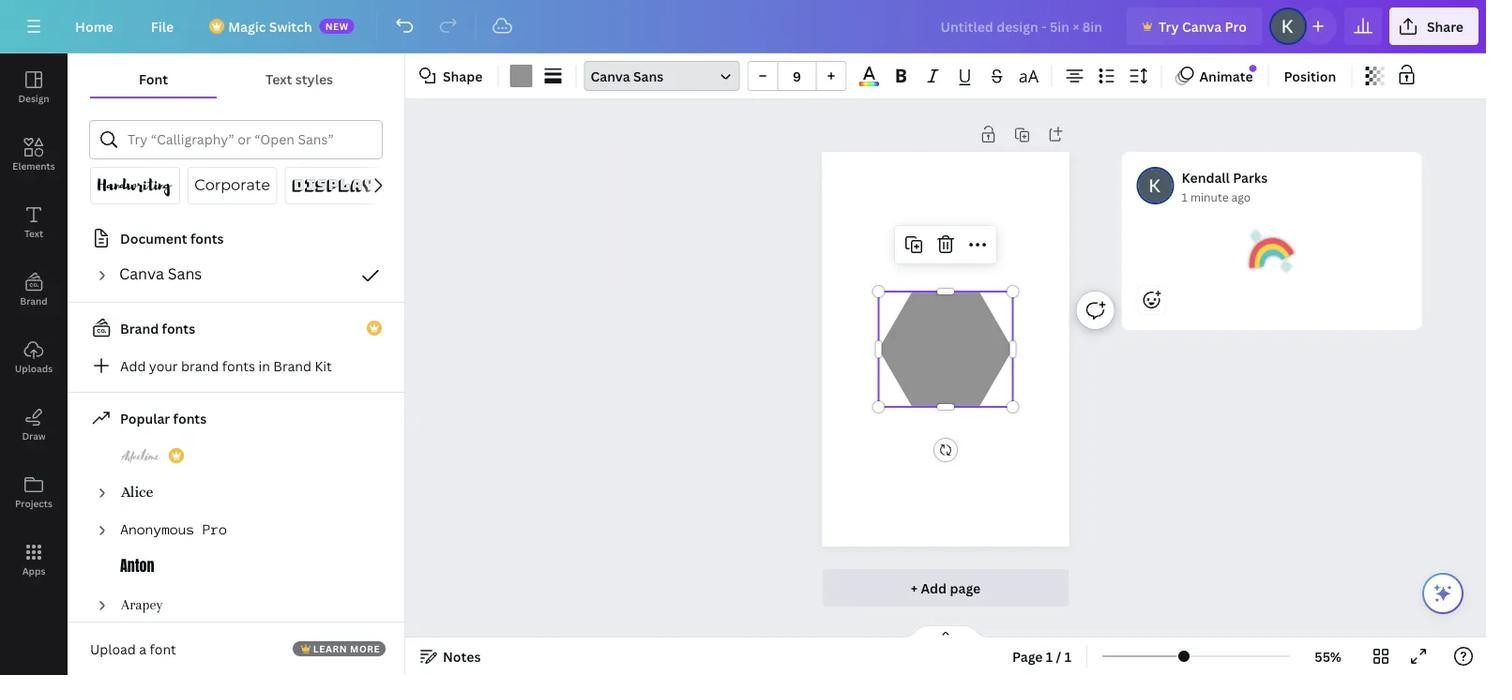 Task type: vqa. For each thing, say whether or not it's contained in the screenshot.
SANS
yes



Task type: locate. For each thing, give the bounding box(es) containing it.
0 vertical spatial add
[[120, 357, 146, 375]]

in
[[258, 357, 270, 375]]

side panel tab list
[[0, 53, 68, 594]]

try
[[1159, 17, 1179, 35]]

0 vertical spatial canva
[[1182, 17, 1222, 35]]

fonts up your on the left bottom of the page
[[162, 319, 195, 337]]

1 horizontal spatial canva
[[1182, 17, 1222, 35]]

/
[[1056, 648, 1061, 666]]

color range image
[[859, 82, 879, 86]]

design
[[18, 92, 49, 105]]

2 horizontal spatial brand
[[273, 357, 312, 375]]

canva assistant image
[[1432, 583, 1454, 605]]

1 vertical spatial brand
[[120, 319, 159, 337]]

1 right /
[[1065, 648, 1071, 666]]

text inside text button
[[24, 227, 43, 240]]

brand up your on the left bottom of the page
[[120, 319, 159, 337]]

1 vertical spatial text
[[24, 227, 43, 240]]

#919191 image
[[510, 65, 532, 87], [510, 65, 532, 87]]

0 vertical spatial brand
[[20, 295, 48, 307]]

0 horizontal spatial brand
[[20, 295, 48, 307]]

canva left sans
[[591, 67, 630, 85]]

text
[[266, 70, 292, 88], [24, 227, 43, 240]]

canva right try
[[1182, 17, 1222, 35]]

add
[[120, 357, 146, 375], [921, 579, 947, 597]]

add right +
[[921, 579, 947, 597]]

0 horizontal spatial text
[[24, 227, 43, 240]]

+ add page button
[[822, 569, 1069, 607]]

1 left minute
[[1182, 189, 1188, 205]]

parks
[[1233, 168, 1268, 186]]

fonts for brand fonts
[[162, 319, 195, 337]]

font
[[139, 70, 168, 88]]

document fonts
[[120, 229, 224, 247]]

brand right in
[[273, 357, 312, 375]]

draw button
[[0, 391, 68, 459]]

group
[[747, 61, 847, 91]]

uploads button
[[0, 324, 68, 391]]

1 horizontal spatial text
[[266, 70, 292, 88]]

text for text styles
[[266, 70, 292, 88]]

text styles button
[[217, 61, 382, 97]]

canva
[[1182, 17, 1222, 35], [591, 67, 630, 85]]

brand
[[20, 295, 48, 307], [120, 319, 159, 337], [273, 357, 312, 375]]

fonts
[[190, 229, 224, 247], [162, 319, 195, 337], [222, 357, 255, 375], [173, 410, 207, 427]]

learn more
[[313, 643, 380, 655]]

home link
[[60, 8, 128, 45]]

projects
[[15, 497, 53, 510]]

a
[[139, 640, 146, 658]]

sans
[[633, 67, 664, 85]]

font
[[150, 640, 176, 658]]

2 horizontal spatial 1
[[1182, 189, 1188, 205]]

animate button
[[1169, 61, 1260, 91]]

1
[[1182, 189, 1188, 205], [1046, 648, 1053, 666], [1065, 648, 1071, 666]]

1 horizontal spatial 1
[[1065, 648, 1071, 666]]

brand up uploads button
[[20, 295, 48, 307]]

expressing gratitude image
[[1249, 229, 1294, 274]]

fonts right document
[[190, 229, 224, 247]]

1 vertical spatial add
[[921, 579, 947, 597]]

fonts for popular fonts
[[173, 410, 207, 427]]

fonts right popular
[[173, 410, 207, 427]]

canva sans button
[[584, 61, 740, 91]]

text left 'styles'
[[266, 70, 292, 88]]

add left your on the left bottom of the page
[[120, 357, 146, 375]]

design button
[[0, 53, 68, 121]]

1 vertical spatial canva
[[591, 67, 630, 85]]

home
[[75, 17, 113, 35]]

55% button
[[1298, 642, 1358, 672]]

document
[[120, 229, 187, 247]]

show pages image
[[901, 625, 991, 640]]

canva inside button
[[1182, 17, 1222, 35]]

kendall
[[1182, 168, 1230, 186]]

1 left /
[[1046, 648, 1053, 666]]

elements button
[[0, 121, 68, 189]]

file
[[151, 17, 174, 35]]

1 horizontal spatial brand
[[120, 319, 159, 337]]

brand inside button
[[20, 295, 48, 307]]

0 horizontal spatial add
[[120, 357, 146, 375]]

anonymous pro image
[[120, 520, 227, 542]]

page
[[950, 579, 981, 597]]

canva inside popup button
[[591, 67, 630, 85]]

2 vertical spatial brand
[[273, 357, 312, 375]]

1 horizontal spatial add
[[921, 579, 947, 597]]

position button
[[1276, 61, 1344, 91]]

text inside text styles button
[[266, 70, 292, 88]]

position
[[1284, 67, 1336, 85]]

anton image
[[120, 557, 154, 580]]

text up brand button
[[24, 227, 43, 240]]

add your brand fonts in brand kit
[[120, 357, 332, 375]]

0 vertical spatial text
[[266, 70, 292, 88]]

0 horizontal spatial canva
[[591, 67, 630, 85]]



Task type: describe. For each thing, give the bounding box(es) containing it.
your
[[149, 357, 178, 375]]

new image
[[1250, 65, 1256, 72]]

animate
[[1199, 67, 1253, 85]]

popular fonts
[[120, 410, 207, 427]]

page 1 / 1
[[1012, 648, 1071, 666]]

font button
[[90, 61, 217, 97]]

55%
[[1315, 648, 1341, 666]]

text for text
[[24, 227, 43, 240]]

magic switch
[[228, 17, 312, 35]]

kendall parks list
[[1122, 152, 1429, 390]]

brand fonts
[[120, 319, 195, 337]]

learn
[[313, 643, 347, 655]]

more
[[350, 643, 380, 655]]

shape
[[443, 67, 483, 85]]

brand for brand
[[20, 295, 48, 307]]

advetime image
[[120, 445, 161, 467]]

arapey image
[[120, 595, 163, 617]]

Design title text field
[[926, 8, 1119, 45]]

uploads
[[15, 362, 53, 375]]

add inside button
[[921, 579, 947, 597]]

notes button
[[413, 642, 488, 672]]

learn more button
[[292, 642, 386, 657]]

projects button
[[0, 459, 68, 526]]

canva sans image
[[120, 265, 203, 287]]

main menu bar
[[0, 0, 1486, 53]]

styles
[[295, 70, 333, 88]]

popular
[[120, 410, 170, 427]]

page
[[1012, 648, 1043, 666]]

brand button
[[0, 256, 68, 324]]

brand for brand fonts
[[120, 319, 159, 337]]

try canva pro
[[1159, 17, 1247, 35]]

minute
[[1190, 189, 1229, 205]]

corporate image
[[195, 175, 270, 197]]

kendall parks 1 minute ago
[[1182, 168, 1268, 205]]

– – number field
[[784, 67, 810, 85]]

draw
[[22, 430, 46, 442]]

Try "Calligraphy" or "Open Sans" search field
[[128, 122, 370, 158]]

display image
[[292, 175, 374, 197]]

1 inside kendall parks 1 minute ago
[[1182, 189, 1188, 205]]

switch
[[269, 17, 312, 35]]

text button
[[0, 189, 68, 256]]

0 horizontal spatial 1
[[1046, 648, 1053, 666]]

kit
[[315, 357, 332, 375]]

notes
[[443, 648, 481, 666]]

shape button
[[413, 61, 490, 91]]

try canva pro button
[[1127, 8, 1262, 45]]

pro
[[1225, 17, 1247, 35]]

magic
[[228, 17, 266, 35]]

new
[[325, 20, 349, 32]]

upload
[[90, 640, 136, 658]]

upload a font
[[90, 640, 176, 658]]

brand
[[181, 357, 219, 375]]

text styles
[[266, 70, 333, 88]]

share button
[[1389, 8, 1479, 45]]

apps button
[[0, 526, 68, 594]]

handwriting image
[[98, 175, 173, 197]]

apps
[[22, 565, 45, 577]]

fonts left in
[[222, 357, 255, 375]]

ago
[[1231, 189, 1251, 205]]

file button
[[136, 8, 189, 45]]

elements
[[12, 159, 55, 172]]

+ add page
[[911, 579, 981, 597]]

alice image
[[120, 482, 154, 505]]

share
[[1427, 17, 1464, 35]]

fonts for document fonts
[[190, 229, 224, 247]]

+
[[911, 579, 918, 597]]

canva sans
[[591, 67, 664, 85]]



